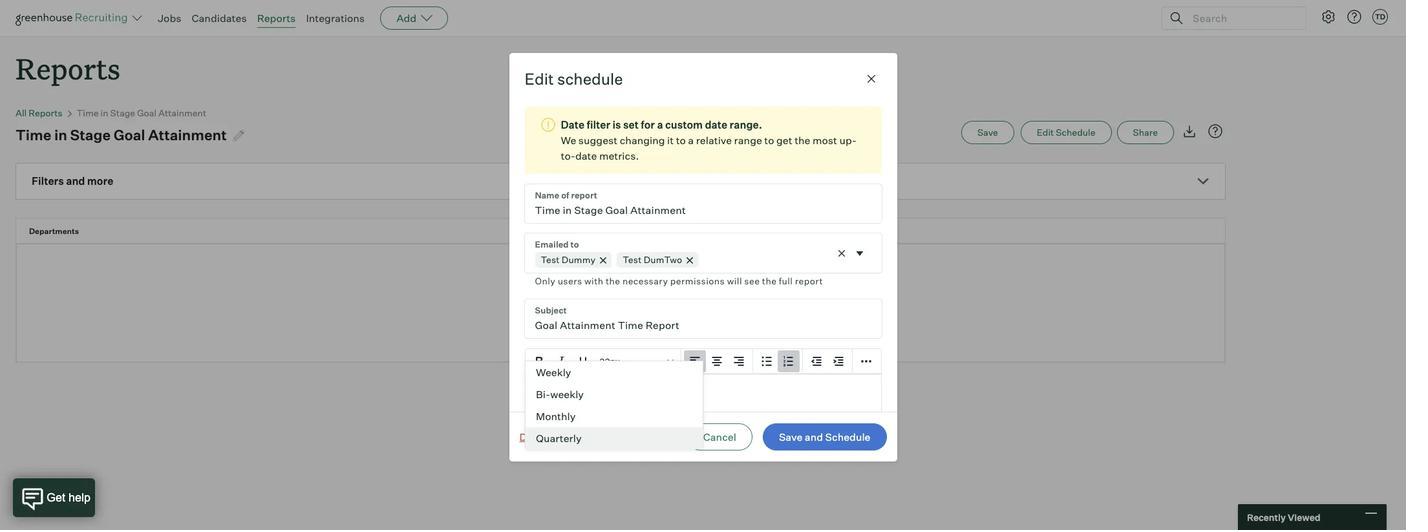 Task type: vqa. For each thing, say whether or not it's contained in the screenshot.
viewed
yes



Task type: locate. For each thing, give the bounding box(es) containing it.
weekly
[[550, 388, 584, 401]]

filters
[[32, 175, 64, 188]]

is
[[613, 118, 621, 131]]

save
[[978, 127, 998, 138], [779, 431, 803, 444]]

2 test from the left
[[623, 254, 642, 265]]

time right all reports link
[[77, 107, 99, 118]]

1 vertical spatial edit
[[1037, 127, 1054, 138]]

0 vertical spatial schedule
[[1056, 127, 1096, 138]]

None field
[[525, 233, 882, 289]]

list box containing weekly
[[525, 361, 703, 449]]

delete schedule button
[[517, 423, 600, 451]]

schedule up filter at top
[[557, 69, 623, 89]]

schedule
[[1056, 127, 1096, 138], [825, 431, 871, 444]]

1 vertical spatial schedule
[[825, 431, 871, 444]]

1 vertical spatial schedule
[[553, 431, 597, 444]]

1 horizontal spatial time
[[77, 107, 99, 118]]

1 horizontal spatial to
[[765, 134, 774, 147]]

schedule for edit schedule
[[557, 69, 623, 89]]

22px
[[599, 356, 620, 367]]

all
[[16, 107, 27, 118]]

time
[[77, 107, 99, 118], [16, 126, 51, 144]]

0 vertical spatial in
[[101, 107, 108, 118]]

only users with the necessary permissions will see the full report
[[535, 275, 823, 286]]

dummy
[[562, 254, 596, 265]]

to
[[676, 134, 686, 147], [765, 134, 774, 147]]

toggle flyout image
[[853, 247, 866, 260]]

the right with
[[606, 275, 620, 286]]

to left get
[[765, 134, 774, 147]]

1 horizontal spatial in
[[101, 107, 108, 118]]

0 vertical spatial date
[[705, 118, 728, 131]]

1 to from the left
[[676, 134, 686, 147]]

save button
[[962, 121, 1014, 144]]

candidates
[[192, 12, 247, 25]]

found
[[627, 296, 655, 309]]

data
[[603, 296, 625, 309]]

edit for edit schedule
[[525, 69, 554, 89]]

0 vertical spatial edit
[[525, 69, 554, 89]]

and inside button
[[805, 431, 823, 444]]

departments
[[29, 226, 79, 236]]

0 vertical spatial save
[[978, 127, 998, 138]]

1 vertical spatial and
[[805, 431, 823, 444]]

save and schedule
[[779, 431, 871, 444]]

1 vertical spatial reports
[[16, 49, 120, 87]]

0 horizontal spatial schedule
[[825, 431, 871, 444]]

0 vertical spatial attainment
[[158, 107, 206, 118]]

22px group
[[525, 349, 881, 374]]

necessary
[[623, 275, 668, 286]]

0 vertical spatial stage
[[110, 107, 135, 118]]

integrations
[[306, 12, 365, 25]]

time down all reports link
[[16, 126, 51, 144]]

0 horizontal spatial to
[[676, 134, 686, 147]]

bi-weekly option
[[525, 383, 703, 405]]

save for save
[[978, 127, 998, 138]]

1 vertical spatial save
[[779, 431, 803, 444]]

edit
[[525, 69, 554, 89], [1037, 127, 1054, 138]]

0 horizontal spatial in
[[54, 126, 67, 144]]

cancel button
[[687, 424, 753, 451]]

date down suggest
[[575, 149, 597, 162]]

changing
[[620, 134, 665, 147]]

save and schedule this report to revisit it! element
[[962, 121, 1021, 144]]

schedule down monthly
[[553, 431, 597, 444]]

td button
[[1370, 6, 1391, 27]]

quarterly
[[536, 432, 581, 445]]

1 vertical spatial attainment
[[148, 126, 227, 144]]

2 horizontal spatial the
[[795, 134, 811, 147]]

test
[[541, 254, 560, 265], [623, 254, 642, 265]]

0 horizontal spatial a
[[657, 118, 663, 131]]

and for filters
[[66, 175, 85, 188]]

date up relative
[[705, 118, 728, 131]]

it
[[667, 134, 674, 147]]

1 horizontal spatial test
[[623, 254, 642, 265]]

0 horizontal spatial edit
[[525, 69, 554, 89]]

0 vertical spatial and
[[66, 175, 85, 188]]

1 horizontal spatial save
[[978, 127, 998, 138]]

to right it
[[676, 134, 686, 147]]

edit inside button
[[1037, 127, 1054, 138]]

1 horizontal spatial edit
[[1037, 127, 1054, 138]]

1 vertical spatial time
[[16, 126, 51, 144]]

the right get
[[795, 134, 811, 147]]

0 horizontal spatial and
[[66, 175, 85, 188]]

faq image
[[1208, 124, 1223, 139]]

toolbar
[[681, 349, 753, 374], [753, 349, 803, 374], [803, 349, 853, 374]]

schedule
[[557, 69, 623, 89], [553, 431, 597, 444]]

see
[[745, 275, 760, 286]]

0 horizontal spatial date
[[575, 149, 597, 162]]

set
[[623, 118, 639, 131]]

reports
[[257, 12, 296, 25], [16, 49, 120, 87], [29, 107, 62, 118]]

None text field
[[525, 184, 882, 223], [525, 299, 882, 338], [525, 184, 882, 223], [525, 299, 882, 338]]

goal
[[137, 107, 157, 118], [114, 126, 145, 144]]

1 horizontal spatial a
[[688, 134, 694, 147]]

report
[[795, 275, 823, 286]]

time in stage goal attainment
[[77, 107, 206, 118], [16, 126, 227, 144]]

test up only
[[541, 254, 560, 265]]

edit for edit schedule
[[1037, 127, 1054, 138]]

test up necessary
[[623, 254, 642, 265]]

metrics.
[[599, 149, 639, 162]]

close modal icon image
[[864, 71, 879, 87]]

recently
[[1247, 512, 1286, 523]]

in
[[101, 107, 108, 118], [54, 126, 67, 144]]

a down custom in the top of the page
[[688, 134, 694, 147]]

0 horizontal spatial time
[[16, 126, 51, 144]]

edit schedule
[[1037, 127, 1096, 138]]

reports down greenhouse recruiting image
[[16, 49, 120, 87]]

date
[[705, 118, 728, 131], [575, 149, 597, 162]]

more
[[87, 175, 113, 188]]

0 horizontal spatial save
[[779, 431, 803, 444]]

candidates link
[[192, 12, 247, 25]]

list box
[[525, 361, 703, 449]]

1 vertical spatial a
[[688, 134, 694, 147]]

22px button
[[594, 350, 678, 372]]

test for test dummy
[[541, 254, 560, 265]]

edit schedule
[[525, 69, 623, 89]]

users
[[558, 275, 582, 286]]

a
[[657, 118, 663, 131], [688, 134, 694, 147]]

1 vertical spatial time in stage goal attainment
[[16, 126, 227, 144]]

0 vertical spatial a
[[657, 118, 663, 131]]

configure image
[[1321, 9, 1337, 25]]

1 horizontal spatial and
[[805, 431, 823, 444]]

attainment
[[158, 107, 206, 118], [148, 126, 227, 144]]

reports right the all
[[29, 107, 62, 118]]

full
[[779, 275, 793, 286]]

a right 'for'
[[657, 118, 663, 131]]

1 test from the left
[[541, 254, 560, 265]]

share button
[[1117, 121, 1174, 144]]

monthly
[[536, 410, 575, 423]]

the
[[795, 134, 811, 147], [606, 275, 620, 286], [762, 275, 777, 286]]

the left full
[[762, 275, 777, 286]]

time in stage goal attainment link
[[77, 107, 206, 118]]

reports right candidates link in the top of the page
[[257, 12, 296, 25]]

permissions
[[670, 275, 725, 286]]

schedule inside button
[[553, 431, 597, 444]]

up-
[[840, 134, 857, 147]]

0 horizontal spatial test
[[541, 254, 560, 265]]

custom
[[665, 118, 703, 131]]

0 vertical spatial schedule
[[557, 69, 623, 89]]

and
[[66, 175, 85, 188], [805, 431, 823, 444]]

only
[[535, 275, 556, 286]]

range
[[734, 134, 762, 147]]

the inside date filter is set for a custom date range. we suggest changing it to a relative range to get the most up- to-date metrics.
[[795, 134, 811, 147]]

0 horizontal spatial the
[[606, 275, 620, 286]]

no data found
[[587, 296, 655, 309]]

range.
[[730, 118, 762, 131]]

jobs
[[158, 12, 181, 25]]

get
[[777, 134, 793, 147]]

dumtwo
[[644, 254, 682, 265]]

greenhouse recruiting image
[[16, 10, 132, 26]]

stage
[[110, 107, 135, 118], [70, 126, 111, 144]]



Task type: describe. For each thing, give the bounding box(es) containing it.
no
[[587, 296, 601, 309]]

1 horizontal spatial schedule
[[1056, 127, 1096, 138]]

1 horizontal spatial the
[[762, 275, 777, 286]]

will
[[727, 275, 742, 286]]

1 vertical spatial date
[[575, 149, 597, 162]]

1 vertical spatial stage
[[70, 126, 111, 144]]

download image
[[1182, 124, 1198, 139]]

delete
[[520, 431, 551, 444]]

2 toolbar from the left
[[753, 349, 803, 374]]

1 horizontal spatial date
[[705, 118, 728, 131]]

bi-weekly
[[536, 388, 584, 401]]

viewed
[[1288, 512, 1321, 523]]

1 vertical spatial in
[[54, 126, 67, 144]]

add
[[396, 12, 417, 25]]

jobs link
[[158, 12, 181, 25]]

test for test dumtwo
[[623, 254, 642, 265]]

all reports link
[[16, 107, 62, 118]]

with
[[585, 275, 604, 286]]

td
[[1375, 12, 1386, 21]]

filters and more
[[32, 175, 113, 188]]

for
[[641, 118, 655, 131]]

suggest
[[579, 134, 618, 147]]

save for save and schedule
[[779, 431, 803, 444]]

schedule for delete schedule
[[553, 431, 597, 444]]

filter
[[587, 118, 611, 131]]

0 vertical spatial time in stage goal attainment
[[77, 107, 206, 118]]

date
[[561, 118, 585, 131]]

0 vertical spatial reports
[[257, 12, 296, 25]]

0 vertical spatial goal
[[137, 107, 157, 118]]

recently viewed
[[1247, 512, 1321, 523]]

Search text field
[[1190, 9, 1295, 27]]

share
[[1133, 127, 1158, 138]]

1 toolbar from the left
[[681, 349, 753, 374]]

cancel
[[703, 431, 736, 444]]

1 vertical spatial goal
[[114, 126, 145, 144]]

most
[[813, 134, 837, 147]]

we
[[561, 134, 576, 147]]

integrations link
[[306, 12, 365, 25]]

test dummy
[[541, 254, 596, 265]]

edit schedule button
[[1021, 121, 1112, 144]]

bi-
[[536, 388, 550, 401]]

test dumtwo
[[623, 254, 682, 265]]

weekly
[[536, 366, 571, 379]]

reports link
[[257, 12, 296, 25]]

2 vertical spatial reports
[[29, 107, 62, 118]]

save and schedule button
[[763, 424, 887, 451]]

td button
[[1373, 9, 1388, 25]]

and for save
[[805, 431, 823, 444]]

2 to from the left
[[765, 134, 774, 147]]

all reports
[[16, 107, 62, 118]]

clear selection image
[[835, 247, 848, 260]]

date filter is set for a custom date range. we suggest changing it to a relative range to get the most up- to-date metrics.
[[561, 118, 857, 162]]

relative
[[696, 134, 732, 147]]

0 vertical spatial time
[[77, 107, 99, 118]]

3 toolbar from the left
[[803, 349, 853, 374]]

monthly option
[[525, 405, 703, 427]]

add button
[[380, 6, 448, 30]]

weekly option
[[525, 361, 703, 383]]

departments grid
[[16, 219, 1225, 244]]

to-
[[561, 149, 575, 162]]

quarterly option
[[525, 427, 703, 449]]

none field containing test dummy
[[525, 233, 882, 289]]

delete schedule
[[520, 431, 597, 444]]

22px toolbar
[[525, 349, 681, 374]]



